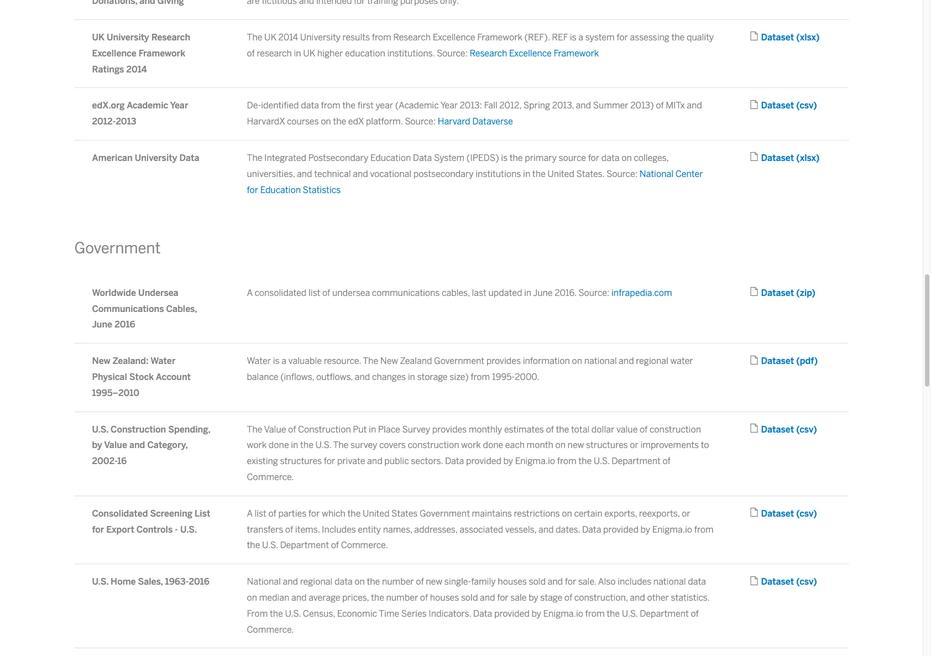 Task type: vqa. For each thing, say whether or not it's contained in the screenshot.
Source: inside DE-IDENTIFIED DATA FROM THE FIRST YEAR (ACADEMIC YEAR 2013: FALL 2012, SPRING 2013, AND SUMMER 2013) OF MITX AND HARVARDX COURSES ON THE EDX PLATFORM. SOURCE:
yes



Task type: describe. For each thing, give the bounding box(es) containing it.
water inside 'new zealand: water physical stock account 1995–2010'
[[151, 356, 176, 366]]

average
[[309, 593, 341, 603]]

dataset for the integrated postsecondary education data system (ipeds) is the primary source for data on colleges, universities, and technical and vocational postsecondary institutions in the united states. source:
[[762, 153, 795, 163]]

research excellence framework link
[[470, 48, 599, 59]]

zealand:
[[113, 356, 149, 366]]

water
[[671, 356, 694, 366]]

ratings
[[92, 64, 124, 75]]

prices,
[[343, 593, 369, 603]]

by inside the value of construction put in place survey provides monthly estimates of the total dollar value of construction work done in the u.s. the survey covers construction work done each month on new structures or improvements to existing structures for private and public sectors. data provided by enigma.io from the u.s. department of commerce.
[[504, 456, 514, 467]]

from inside de-identified data from the first year (academic year 2013: fall 2012, spring 2013, and summer 2013) of mitx and harvardx courses on the edx platform. source:
[[321, 100, 341, 111]]

a inside water is a valuable resource. the new zealand government provides information on national and regional water balance (inflows, outflows, and changes in storage size) from 1995-2000.
[[282, 356, 287, 366]]

last
[[472, 288, 487, 298]]

data inside national and regional data on the number of new single-family houses sold and for sale. also includes national data on median and average prices, the number of houses sold and for sale by stage of construction, and other statistics. from the u.s. census, economic time series indicators. data provided by enigma.io from the u.s. department of commerce.
[[474, 609, 493, 619]]

0 vertical spatial structures
[[587, 440, 628, 451]]

commerce. inside a list of parties for which the united states government maintains restrictions on certain exports, reexports, or transfers of items. includes entity names, addresses, associated vessels, and dates. data provided by enigma.io from the u.s. department of commerce.
[[341, 540, 388, 551]]

(ref).
[[525, 32, 550, 43]]

csv for a list of parties for which the united states government maintains restrictions on certain exports, reexports, or transfers of items. includes entity names, addresses, associated vessels, and dates. data provided by enigma.io from the u.s. department of commerce.
[[800, 508, 814, 519]]

year inside edx.org academic year 2012-2013
[[170, 100, 188, 111]]

national inside water is a valuable resource. the new zealand government provides information on national and regional water balance (inflows, outflows, and changes in storage size) from 1995-2000.
[[585, 356, 617, 366]]

the uk 2014 university results from research excellence framework (ref). ref is a system for assessing the quality of research in uk higher education institutions. source:
[[247, 32, 715, 59]]

dataset for de-identified data from the first year (academic year 2013: fall 2012, spring 2013, and summer 2013) of mitx and harvardx courses on the edx platform. source:
[[762, 100, 795, 111]]

from inside the uk 2014 university results from research excellence framework (ref). ref is a system for assessing the quality of research in uk higher education institutions. source:
[[372, 32, 392, 43]]

education for data
[[371, 153, 411, 163]]

national center for education statistics
[[247, 169, 704, 195]]

fall
[[484, 100, 498, 111]]

from inside national and regional data on the number of new single-family houses sold and for sale. also includes national data on median and average prices, the number of houses sold and for sale by stage of construction, and other statistics. from the u.s. census, economic time series indicators. data provided by enigma.io from the u.s. department of commerce.
[[586, 609, 605, 619]]

( for de-identified data from the first year (academic year 2013: fall 2012, spring 2013, and summer 2013) of mitx and harvardx courses on the edx platform. source:
[[797, 100, 800, 111]]

dataset ( xlsx ) for the uk 2014 university results from research excellence framework (ref). ref is a system for assessing the quality of research in uk higher education institutions. source:
[[762, 32, 820, 43]]

2 work from the left
[[462, 440, 481, 451]]

the for integrated
[[247, 153, 263, 163]]

excellence inside the uk 2014 university results from research excellence framework (ref). ref is a system for assessing the quality of research in uk higher education institutions. source:
[[433, 32, 476, 43]]

resource.
[[324, 356, 361, 366]]

consolidated
[[255, 288, 307, 298]]

first
[[358, 100, 374, 111]]

national inside national and regional data on the number of new single-family houses sold and for sale. also includes national data on median and average prices, the number of houses sold and for sale by stage of construction, and other statistics. from the u.s. census, economic time series indicators. data provided by enigma.io from the u.s. department of commerce.
[[654, 577, 686, 587]]

for inside the value of construction put in place survey provides monthly estimates of the total dollar value of construction work done in the u.s. the survey covers construction work done each month on new structures or improvements to existing structures for private and public sectors. data provided by enigma.io from the u.s. department of commerce.
[[324, 456, 335, 467]]

1 horizontal spatial uk
[[265, 32, 277, 43]]

national for center
[[640, 169, 674, 179]]

dataset for national and regional data on the number of new single-family houses sold and for sale. also includes national data on median and average prices, the number of houses sold and for sale by stage of construction, and other statistics. from the u.s. census, economic time series indicators. data provided by enigma.io from the u.s. department of commerce.
[[762, 577, 795, 587]]

infrapedia.com link
[[612, 288, 673, 298]]

edx.org academic year 2012-2013
[[92, 100, 188, 127]]

0 vertical spatial june
[[534, 288, 553, 298]]

higher
[[318, 48, 343, 59]]

census,
[[303, 609, 335, 619]]

4 ( from the top
[[797, 288, 801, 298]]

csv for national and regional data on the number of new single-family houses sold and for sale. also includes national data on median and average prices, the number of houses sold and for sale by stage of construction, and other statistics. from the u.s. census, economic time series indicators. data provided by enigma.io from the u.s. department of commerce.
[[800, 577, 814, 587]]

university for research
[[107, 32, 149, 43]]

dates.
[[556, 524, 581, 535]]

platform.
[[366, 116, 403, 127]]

dataset ( xlsx ) for the integrated postsecondary education data system (ipeds) is the primary source for data on colleges, universities, and technical and vocational postsecondary institutions in the united states. source:
[[762, 153, 820, 163]]

2 horizontal spatial framework
[[554, 48, 599, 59]]

private
[[337, 456, 365, 467]]

university for data
[[135, 153, 177, 163]]

dataset for water is a valuable resource. the new zealand government provides information on national and regional water balance (inflows, outflows, and changes in storage size) from 1995-2000.
[[762, 356, 795, 366]]

source: inside the uk 2014 university results from research excellence framework (ref). ref is a system for assessing the quality of research in uk higher education institutions. source:
[[437, 48, 468, 59]]

education for statistics
[[260, 185, 301, 195]]

median
[[259, 593, 290, 603]]

( for national and regional data on the number of new single-family houses sold and for sale. also includes national data on median and average prices, the number of houses sold and for sale by stage of construction, and other statistics. from the u.s. census, economic time series indicators. data provided by enigma.io from the u.s. department of commerce.
[[797, 577, 800, 587]]

regional inside water is a valuable resource. the new zealand government provides information on national and regional water balance (inflows, outflows, and changes in storage size) from 1995-2000.
[[637, 356, 669, 366]]

(inflows,
[[281, 372, 315, 382]]

on inside the integrated postsecondary education data system (ipeds) is the primary source for data on colleges, universities, and technical and vocational postsecondary institutions in the united states. source:
[[622, 153, 632, 163]]

consolidated
[[92, 508, 148, 519]]

transfers
[[247, 524, 283, 535]]

from inside the value of construction put in place survey provides monthly estimates of the total dollar value of construction work done in the u.s. the survey covers construction work done each month on new structures or improvements to existing structures for private and public sectors. data provided by enigma.io from the u.s. department of commerce.
[[558, 456, 577, 467]]

source: inside de-identified data from the first year (academic year 2013: fall 2012, spring 2013, and summer 2013) of mitx and harvardx courses on the edx platform. source:
[[405, 116, 436, 127]]

2016.
[[555, 288, 577, 298]]

new zealand: water physical stock account 1995–2010
[[92, 356, 191, 398]]

csv for the value of construction put in place survey provides monthly estimates of the total dollar value of construction work done in the u.s. the survey covers construction work done each month on new structures or improvements to existing structures for private and public sectors. data provided by enigma.io from the u.s. department of commerce.
[[800, 424, 814, 435]]

) for national and regional data on the number of new single-family houses sold and for sale. also includes national data on median and average prices, the number of houses sold and for sale by stage of construction, and other statistics. from the u.s. census, economic time series indicators. data provided by enigma.io from the u.s. department of commerce.
[[814, 577, 818, 587]]

also
[[599, 577, 616, 587]]

) for the uk 2014 university results from research excellence framework (ref). ref is a system for assessing the quality of research in uk higher education institutions. source:
[[817, 32, 820, 43]]

family
[[472, 577, 496, 587]]

construction inside 'u.s. construction spending, by value and category, 2002-16'
[[111, 424, 166, 435]]

account
[[156, 372, 191, 382]]

pdf
[[801, 356, 815, 366]]

department inside the value of construction put in place survey provides monthly estimates of the total dollar value of construction work done in the u.s. the survey covers construction work done each month on new structures or improvements to existing structures for private and public sectors. data provided by enigma.io from the u.s. department of commerce.
[[612, 456, 661, 467]]

excellence inside the uk university research excellence framework ratings 2014
[[92, 48, 137, 59]]

export
[[106, 524, 134, 535]]

addresses,
[[415, 524, 458, 535]]

center
[[676, 169, 704, 179]]

u.s. down median
[[285, 609, 301, 619]]

and inside the value of construction put in place survey provides monthly estimates of the total dollar value of construction work done in the u.s. the survey covers construction work done each month on new structures or improvements to existing structures for private and public sectors. data provided by enigma.io from the u.s. department of commerce.
[[367, 456, 383, 467]]

dataset ( csv ) for a list of parties for which the united states government maintains restrictions on certain exports, reexports, or transfers of items. includes entity names, addresses, associated vessels, and dates. data provided by enigma.io from the u.s. department of commerce.
[[762, 508, 818, 519]]

1 vertical spatial construction
[[408, 440, 460, 451]]

list inside a list of parties for which the united states government maintains restrictions on certain exports, reexports, or transfers of items. includes entity names, addresses, associated vessels, and dates. data provided by enigma.io from the u.s. department of commerce.
[[255, 508, 267, 519]]

and inside a list of parties for which the united states government maintains restrictions on certain exports, reexports, or transfers of items. includes entity names, addresses, associated vessels, and dates. data provided by enigma.io from the u.s. department of commerce.
[[539, 524, 554, 535]]

value inside the value of construction put in place survey provides monthly estimates of the total dollar value of construction work done in the u.s. the survey covers construction work done each month on new structures or improvements to existing structures for private and public sectors. data provided by enigma.io from the u.s. department of commerce.
[[264, 424, 286, 435]]

construction inside the value of construction put in place survey provides monthly estimates of the total dollar value of construction work done in the u.s. the survey covers construction work done each month on new structures or improvements to existing structures for private and public sectors. data provided by enigma.io from the u.s. department of commerce.
[[298, 424, 351, 435]]

in inside water is a valuable resource. the new zealand government provides information on national and regional water balance (inflows, outflows, and changes in storage size) from 1995-2000.
[[408, 372, 416, 382]]

-
[[175, 524, 178, 535]]

zip
[[801, 288, 813, 298]]

dataverse
[[473, 116, 513, 127]]

2013,
[[553, 100, 574, 111]]

government inside a list of parties for which the united states government maintains restrictions on certain exports, reexports, or transfers of items. includes entity names, addresses, associated vessels, and dates. data provided by enigma.io from the u.s. department of commerce.
[[420, 508, 470, 519]]

indicators.
[[429, 609, 472, 619]]

u.s. construction spending, by value and category, 2002-16
[[92, 424, 211, 467]]

0 vertical spatial houses
[[498, 577, 527, 587]]

size)
[[450, 372, 469, 382]]

department inside national and regional data on the number of new single-family houses sold and for sale. also includes national data on median and average prices, the number of houses sold and for sale by stage of construction, and other statistics. from the u.s. census, economic time series indicators. data provided by enigma.io from the u.s. department of commerce.
[[640, 609, 689, 619]]

institutions.
[[388, 48, 435, 59]]

names,
[[383, 524, 413, 535]]

dataset for the value of construction put in place survey provides monthly estimates of the total dollar value of construction work done in the u.s. the survey covers construction work done each month on new structures or improvements to existing structures for private and public sectors. data provided by enigma.io from the u.s. department of commerce.
[[762, 424, 795, 435]]

communications
[[372, 288, 440, 298]]

for inside consolidated screening list for export controls - u.s.
[[92, 524, 104, 535]]

data inside the value of construction put in place survey provides monthly estimates of the total dollar value of construction work done in the u.s. the survey covers construction work done each month on new structures or improvements to existing structures for private and public sectors. data provided by enigma.io from the u.s. department of commerce.
[[445, 456, 464, 467]]

sale.
[[579, 577, 597, 587]]

de-
[[247, 100, 261, 111]]

postsecondary
[[414, 169, 474, 179]]

2 horizontal spatial excellence
[[510, 48, 552, 59]]

physical
[[92, 372, 127, 382]]

harvardx
[[247, 116, 285, 127]]

stage
[[541, 593, 563, 603]]

water is a valuable resource. the new zealand government provides information on national and regional water balance (inflows, outflows, and changes in storage size) from 1995-2000.
[[247, 356, 694, 382]]

1 horizontal spatial sold
[[529, 577, 546, 587]]

sectors.
[[411, 456, 443, 467]]

on up prices,
[[355, 577, 365, 587]]

courses
[[287, 116, 319, 127]]

harvard dataverse
[[438, 116, 513, 127]]

worldwide
[[92, 288, 136, 298]]

month
[[527, 440, 554, 451]]

( for the uk 2014 university results from research excellence framework (ref). ref is a system for assessing the quality of research in uk higher education institutions. source:
[[797, 32, 801, 43]]

parties
[[279, 508, 307, 519]]

in inside the uk 2014 university results from research excellence framework (ref). ref is a system for assessing the quality of research in uk higher education institutions. source:
[[294, 48, 301, 59]]

( for water is a valuable resource. the new zealand government provides information on national and regional water balance (inflows, outflows, and changes in storage size) from 1995-2000.
[[797, 356, 801, 366]]

of inside de-identified data from the first year (academic year 2013: fall 2012, spring 2013, and summer 2013) of mitx and harvardx courses on the edx platform. source:
[[656, 100, 664, 111]]

1963-
[[165, 577, 189, 587]]

or inside a list of parties for which the united states government maintains restrictions on certain exports, reexports, or transfers of items. includes entity names, addresses, associated vessels, and dates. data provided by enigma.io from the u.s. department of commerce.
[[682, 508, 691, 519]]

public
[[385, 456, 409, 467]]

to
[[701, 440, 710, 451]]

department inside a list of parties for which the united states government maintains restrictions on certain exports, reexports, or transfers of items. includes entity names, addresses, associated vessels, and dates. data provided by enigma.io from the u.s. department of commerce.
[[280, 540, 329, 551]]

includes
[[322, 524, 356, 535]]

dataset ( csv ) for the value of construction put in place survey provides monthly estimates of the total dollar value of construction work done in the u.s. the survey covers construction work done each month on new structures or improvements to existing structures for private and public sectors. data provided by enigma.io from the u.s. department of commerce.
[[762, 424, 818, 435]]

1 work from the left
[[247, 440, 267, 451]]

) for the value of construction put in place survey provides monthly estimates of the total dollar value of construction work done in the u.s. the survey covers construction work done each month on new structures or improvements to existing structures for private and public sectors. data provided by enigma.io from the u.s. department of commerce.
[[814, 424, 818, 435]]

data inside the integrated postsecondary education data system (ipeds) is the primary source for data on colleges, universities, and technical and vocational postsecondary institutions in the united states. source:
[[413, 153, 432, 163]]

data up statistics. on the bottom of page
[[688, 577, 707, 587]]

harvard dataverse link
[[438, 116, 513, 127]]

the inside the uk 2014 university results from research excellence framework (ref). ref is a system for assessing the quality of research in uk higher education institutions. source:
[[672, 32, 685, 43]]

economic
[[337, 609, 377, 619]]

summer
[[594, 100, 629, 111]]

harvard
[[438, 116, 471, 127]]

u.s. down includes
[[622, 609, 638, 619]]

research inside the uk university research excellence framework ratings 2014
[[152, 32, 190, 43]]

commerce. inside national and regional data on the number of new single-family houses sold and for sale. also includes national data on median and average prices, the number of houses sold and for sale by stage of construction, and other statistics. from the u.s. census, economic time series indicators. data provided by enigma.io from the u.s. department of commerce.
[[247, 625, 294, 635]]

united inside a list of parties for which the united states government maintains restrictions on certain exports, reexports, or transfers of items. includes entity names, addresses, associated vessels, and dates. data provided by enigma.io from the u.s. department of commerce.
[[363, 508, 390, 519]]

1995-
[[492, 372, 515, 382]]

0 vertical spatial government
[[74, 239, 161, 258]]

u.s. inside consolidated screening list for export controls - u.s.
[[180, 524, 197, 535]]

2013:
[[460, 100, 482, 111]]

from inside water is a valuable resource. the new zealand government provides information on national and regional water balance (inflows, outflows, and changes in storage size) from 1995-2000.
[[471, 372, 490, 382]]

1 vertical spatial sold
[[461, 593, 478, 603]]

the integrated postsecondary education data system (ipeds) is the primary source for data on colleges, universities, and technical and vocational postsecondary institutions in the united states. source:
[[247, 153, 669, 179]]

survey
[[351, 440, 378, 451]]

data inside a list of parties for which the united states government maintains restrictions on certain exports, reexports, or transfers of items. includes entity names, addresses, associated vessels, and dates. data provided by enigma.io from the u.s. department of commerce.
[[583, 524, 602, 535]]

single-
[[445, 577, 472, 587]]

0 vertical spatial construction
[[650, 424, 702, 435]]

technical
[[314, 169, 351, 179]]

and inside 'u.s. construction spending, by value and category, 2002-16'
[[129, 440, 145, 451]]

on inside water is a valuable resource. the new zealand government provides information on national and regional water balance (inflows, outflows, and changes in storage size) from 1995-2000.
[[572, 356, 583, 366]]

a for a consolidated list of undersea communications cables, last updated in june 2016. source: infrapedia.com
[[247, 288, 253, 298]]

enigma.io inside national and regional data on the number of new single-family houses sold and for sale. also includes national data on median and average prices, the number of houses sold and for sale by stage of construction, and other statistics. from the u.s. census, economic time series indicators. data provided by enigma.io from the u.s. department of commerce.
[[544, 609, 584, 619]]

certain
[[575, 508, 603, 519]]

controls
[[137, 524, 173, 535]]

(ipeds)
[[467, 153, 499, 163]]

which
[[322, 508, 346, 519]]

u.s. left home
[[92, 577, 109, 587]]

0 vertical spatial number
[[382, 577, 414, 587]]

new inside national and regional data on the number of new single-family houses sold and for sale. also includes national data on median and average prices, the number of houses sold and for sale by stage of construction, and other statistics. from the u.s. census, economic time series indicators. data provided by enigma.io from the u.s. department of commerce.
[[426, 577, 443, 587]]

infrapedia.com
[[612, 288, 673, 298]]

estimates
[[505, 424, 544, 435]]

data inside de-identified data from the first year (academic year 2013: fall 2012, spring 2013, and summer 2013) of mitx and harvardx courses on the edx platform. source:
[[301, 100, 319, 111]]

screening
[[150, 508, 193, 519]]



Task type: locate. For each thing, give the bounding box(es) containing it.
new left single-
[[426, 577, 443, 587]]

for left sale
[[498, 593, 509, 603]]

total
[[572, 424, 590, 435]]

a consolidated list of undersea communications cables, last updated in june 2016. source: infrapedia.com
[[247, 288, 673, 298]]

for inside the uk 2014 university results from research excellence framework (ref). ref is a system for assessing the quality of research in uk higher education institutions. source:
[[617, 32, 629, 43]]

statistics.
[[671, 593, 710, 603]]

regional left water
[[637, 356, 669, 366]]

0 horizontal spatial construction
[[408, 440, 460, 451]]

united inside the integrated postsecondary education data system (ipeds) is the primary source for data on colleges, universities, and technical and vocational postsecondary institutions in the united states. source:
[[548, 169, 575, 179]]

monthly
[[469, 424, 503, 435]]

from
[[247, 609, 268, 619]]

0 vertical spatial education
[[371, 153, 411, 163]]

1 vertical spatial a
[[247, 508, 253, 519]]

water up "balance"
[[247, 356, 271, 366]]

number up time
[[382, 577, 414, 587]]

0 horizontal spatial year
[[170, 100, 188, 111]]

for inside the integrated postsecondary education data system (ipeds) is the primary source for data on colleges, universities, and technical and vocational postsecondary institutions in the united states. source:
[[589, 153, 600, 163]]

framework left the (ref).
[[478, 32, 523, 43]]

0 vertical spatial list
[[309, 288, 321, 298]]

spending,
[[168, 424, 211, 435]]

a inside the uk 2014 university results from research excellence framework (ref). ref is a system for assessing the quality of research in uk higher education institutions. source:
[[579, 32, 584, 43]]

improvements
[[641, 440, 699, 451]]

data inside the integrated postsecondary education data system (ipeds) is the primary source for data on colleges, universities, and technical and vocational postsecondary institutions in the united states. source:
[[602, 153, 620, 163]]

0 horizontal spatial structures
[[280, 456, 322, 467]]

by inside 'u.s. construction spending, by value and category, 2002-16'
[[92, 440, 102, 451]]

new inside water is a valuable resource. the new zealand government provides information on national and regional water balance (inflows, outflows, and changes in storage size) from 1995-2000.
[[381, 356, 399, 366]]

1 new from the left
[[92, 356, 111, 366]]

0 horizontal spatial construction
[[111, 424, 166, 435]]

0 horizontal spatial done
[[269, 440, 289, 451]]

is inside the integrated postsecondary education data system (ipeds) is the primary source for data on colleges, universities, and technical and vocational postsecondary institutions in the united states. source:
[[501, 153, 508, 163]]

uk university research excellence framework ratings 2014
[[92, 32, 190, 75]]

the inside water is a valuable resource. the new zealand government provides information on national and regional water balance (inflows, outflows, and changes in storage size) from 1995-2000.
[[363, 356, 379, 366]]

provided down sale
[[495, 609, 530, 619]]

national down colleges,
[[640, 169, 674, 179]]

0 vertical spatial department
[[612, 456, 661, 467]]

1 dataset from the top
[[762, 32, 795, 43]]

uk inside the uk university research excellence framework ratings 2014
[[92, 32, 105, 43]]

a for a list of parties for which the united states government maintains restrictions on certain exports, reexports, or transfers of items. includes entity names, addresses, associated vessels, and dates. data provided by enigma.io from the u.s. department of commerce.
[[247, 508, 253, 519]]

institutions
[[476, 169, 522, 179]]

provides up 1995-
[[487, 356, 521, 366]]

( for a list of parties for which the united states government maintains restrictions on certain exports, reexports, or transfers of items. includes entity names, addresses, associated vessels, and dates. data provided by enigma.io from the u.s. department of commerce.
[[797, 508, 800, 519]]

(
[[797, 32, 801, 43], [797, 100, 800, 111], [797, 153, 801, 163], [797, 288, 801, 298], [797, 356, 801, 366], [797, 424, 800, 435], [797, 508, 800, 519], [797, 577, 800, 587]]

new
[[568, 440, 585, 451], [426, 577, 443, 587]]

2016
[[115, 320, 135, 330], [189, 577, 210, 587]]

0 horizontal spatial uk
[[92, 32, 105, 43]]

2 vertical spatial commerce.
[[247, 625, 294, 635]]

commerce. down entity
[[341, 540, 388, 551]]

0 horizontal spatial work
[[247, 440, 267, 451]]

and
[[576, 100, 592, 111], [687, 100, 703, 111], [297, 169, 312, 179], [353, 169, 368, 179], [619, 356, 635, 366], [355, 372, 370, 382], [129, 440, 145, 451], [367, 456, 383, 467], [539, 524, 554, 535], [283, 577, 298, 587], [548, 577, 563, 587], [292, 593, 307, 603], [480, 593, 496, 603], [630, 593, 646, 603]]

a
[[579, 32, 584, 43], [282, 356, 287, 366]]

the inside the uk 2014 university results from research excellence framework (ref). ref is a system for assessing the quality of research in uk higher education institutions. source:
[[247, 32, 263, 43]]

1 vertical spatial enigma.io
[[653, 524, 693, 535]]

0 horizontal spatial value
[[104, 440, 127, 451]]

list right consolidated
[[309, 288, 321, 298]]

dataset for the uk 2014 university results from research excellence framework (ref). ref is a system for assessing the quality of research in uk higher education institutions. source:
[[762, 32, 795, 43]]

enigma.io inside the value of construction put in place survey provides monthly estimates of the total dollar value of construction work done in the u.s. the survey covers construction work done each month on new structures or improvements to existing structures for private and public sectors. data provided by enigma.io from the u.s. department of commerce.
[[516, 456, 556, 467]]

list up transfers
[[255, 508, 267, 519]]

is inside water is a valuable resource. the new zealand government provides information on national and regional water balance (inflows, outflows, and changes in storage size) from 1995-2000.
[[273, 356, 280, 366]]

provides right survey
[[433, 424, 467, 435]]

0 horizontal spatial new
[[92, 356, 111, 366]]

1 horizontal spatial or
[[682, 508, 691, 519]]

1 horizontal spatial year
[[441, 100, 458, 111]]

1 ( from the top
[[797, 32, 801, 43]]

a inside a list of parties for which the united states government maintains restrictions on certain exports, reexports, or transfers of items. includes entity names, addresses, associated vessels, and dates. data provided by enigma.io from the u.s. department of commerce.
[[247, 508, 253, 519]]

1 vertical spatial is
[[501, 153, 508, 163]]

) for the integrated postsecondary education data system (ipeds) is the primary source for data on colleges, universities, and technical and vocational postsecondary institutions in the united states. source:
[[817, 153, 820, 163]]

1 horizontal spatial new
[[381, 356, 399, 366]]

1 vertical spatial national
[[654, 577, 686, 587]]

u.s. right '-'
[[180, 524, 197, 535]]

source: right 2016.
[[579, 288, 610, 298]]

0 vertical spatial national
[[640, 169, 674, 179]]

0 vertical spatial is
[[570, 32, 577, 43]]

source:
[[437, 48, 468, 59], [405, 116, 436, 127], [607, 169, 638, 179], [579, 288, 610, 298]]

0 vertical spatial commerce.
[[247, 472, 294, 483]]

2016 inside worldwide undersea communications cables, june 2016
[[115, 320, 135, 330]]

uk left higher
[[303, 48, 316, 59]]

provides
[[487, 356, 521, 366], [433, 424, 467, 435]]

the inside the integrated postsecondary education data system (ipeds) is the primary source for data on colleges, universities, and technical and vocational postsecondary institutions in the united states. source:
[[247, 153, 263, 163]]

each
[[506, 440, 525, 451]]

on inside a list of parties for which the united states government maintains restrictions on certain exports, reexports, or transfers of items. includes entity names, addresses, associated vessels, and dates. data provided by enigma.io from the u.s. department of commerce.
[[562, 508, 573, 519]]

government up size)
[[434, 356, 485, 366]]

2 xlsx from the top
[[801, 153, 817, 163]]

commerce. down from
[[247, 625, 294, 635]]

u.s.
[[92, 424, 109, 435], [316, 440, 332, 451], [594, 456, 610, 467], [180, 524, 197, 535], [262, 540, 278, 551], [92, 577, 109, 587], [285, 609, 301, 619], [622, 609, 638, 619]]

1 horizontal spatial excellence
[[433, 32, 476, 43]]

5 ( from the top
[[797, 356, 801, 366]]

4 csv from the top
[[800, 577, 814, 587]]

a left system
[[579, 32, 584, 43]]

a list of parties for which the united states government maintains restrictions on certain exports, reexports, or transfers of items. includes entity names, addresses, associated vessels, and dates. data provided by enigma.io from the u.s. department of commerce.
[[247, 508, 714, 551]]

value inside 'u.s. construction spending, by value and category, 2002-16'
[[104, 440, 127, 451]]

16
[[117, 456, 127, 467]]

3 dataset ( csv ) from the top
[[762, 508, 818, 519]]

2014 inside the uk university research excellence framework ratings 2014
[[126, 64, 147, 75]]

2014 inside the uk 2014 university results from research excellence framework (ref). ref is a system for assessing the quality of research in uk higher education institutions. source:
[[279, 32, 298, 43]]

june inside worldwide undersea communications cables, june 2016
[[92, 320, 112, 330]]

edx.org
[[92, 100, 125, 111]]

( for the integrated postsecondary education data system (ipeds) is the primary source for data on colleges, universities, and technical and vocational postsecondary institutions in the united states. source:
[[797, 153, 801, 163]]

education inside the integrated postsecondary education data system (ipeds) is the primary source for data on colleges, universities, and technical and vocational postsecondary institutions in the united states. source:
[[371, 153, 411, 163]]

on left colleges,
[[622, 153, 632, 163]]

the up existing
[[247, 424, 263, 435]]

houses up sale
[[498, 577, 527, 587]]

1 horizontal spatial new
[[568, 440, 585, 451]]

new inside the value of construction put in place survey provides monthly estimates of the total dollar value of construction work done in the u.s. the survey covers construction work done each month on new structures or improvements to existing structures for private and public sectors. data provided by enigma.io from the u.s. department of commerce.
[[568, 440, 585, 451]]

sold down single-
[[461, 593, 478, 603]]

value up the 16
[[104, 440, 127, 451]]

1 vertical spatial education
[[260, 185, 301, 195]]

year right academic
[[170, 100, 188, 111]]

for inside national center for education statistics
[[247, 185, 258, 195]]

0 horizontal spatial is
[[273, 356, 280, 366]]

0 horizontal spatial sold
[[461, 593, 478, 603]]

is up "institutions"
[[501, 153, 508, 163]]

commerce. inside the value of construction put in place survey provides monthly estimates of the total dollar value of construction work done in the u.s. the survey covers construction work done each month on new structures or improvements to existing structures for private and public sectors. data provided by enigma.io from the u.s. department of commerce.
[[247, 472, 294, 483]]

a left consolidated
[[247, 288, 253, 298]]

0 vertical spatial a
[[247, 288, 253, 298]]

on up dates.
[[562, 508, 573, 519]]

university inside the uk university research excellence framework ratings 2014
[[107, 32, 149, 43]]

postsecondary
[[309, 153, 369, 163]]

u.s. inside a list of parties for which the united states government maintains restrictions on certain exports, reexports, or transfers of items. includes entity names, addresses, associated vessels, and dates. data provided by enigma.io from the u.s. department of commerce.
[[262, 540, 278, 551]]

5 dataset from the top
[[762, 356, 795, 366]]

1 vertical spatial provides
[[433, 424, 467, 435]]

1 horizontal spatial structures
[[587, 440, 628, 451]]

united
[[548, 169, 575, 179], [363, 508, 390, 519]]

2 dataset ( csv ) from the top
[[762, 424, 818, 435]]

1 year from the left
[[170, 100, 188, 111]]

2 horizontal spatial is
[[570, 32, 577, 43]]

research inside the uk 2014 university results from research excellence framework (ref). ref is a system for assessing the quality of research in uk higher education institutions. source:
[[394, 32, 431, 43]]

sale
[[511, 593, 527, 603]]

2 new from the left
[[381, 356, 399, 366]]

for left export
[[92, 524, 104, 535]]

0 horizontal spatial framework
[[139, 48, 185, 59]]

outflows,
[[317, 372, 353, 382]]

national for and
[[247, 577, 281, 587]]

csv
[[800, 100, 814, 111], [800, 424, 814, 435], [800, 508, 814, 519], [800, 577, 814, 587]]

1 vertical spatial united
[[363, 508, 390, 519]]

for right system
[[617, 32, 629, 43]]

7 dataset from the top
[[762, 508, 795, 519]]

sold up stage
[[529, 577, 546, 587]]

for down universities,
[[247, 185, 258, 195]]

7 ( from the top
[[797, 508, 800, 519]]

or down value
[[630, 440, 639, 451]]

source
[[559, 153, 587, 163]]

0 horizontal spatial water
[[151, 356, 176, 366]]

department down other
[[640, 609, 689, 619]]

universities,
[[247, 169, 295, 179]]

0 vertical spatial provides
[[487, 356, 521, 366]]

dataset ( zip )
[[762, 288, 816, 298]]

data up states.
[[602, 153, 620, 163]]

2014
[[279, 32, 298, 43], [126, 64, 147, 75]]

or right 'reexports,'
[[682, 508, 691, 519]]

6 dataset from the top
[[762, 424, 795, 435]]

june
[[534, 288, 553, 298], [92, 320, 112, 330]]

xlsx
[[801, 32, 817, 43], [801, 153, 817, 163]]

1 horizontal spatial is
[[501, 153, 508, 163]]

year up harvard
[[441, 100, 458, 111]]

of
[[247, 48, 255, 59], [656, 100, 664, 111], [323, 288, 331, 298], [288, 424, 296, 435], [546, 424, 554, 435], [640, 424, 648, 435], [663, 456, 671, 467], [269, 508, 277, 519], [285, 524, 293, 535], [331, 540, 339, 551], [416, 577, 424, 587], [420, 593, 428, 603], [565, 593, 573, 603], [691, 609, 699, 619]]

or inside the value of construction put in place survey provides monthly estimates of the total dollar value of construction work done in the u.s. the survey covers construction work done each month on new structures or improvements to existing structures for private and public sectors. data provided by enigma.io from the u.s. department of commerce.
[[630, 440, 639, 451]]

1 dataset ( xlsx ) from the top
[[762, 32, 820, 43]]

from inside a list of parties for which the united states government maintains restrictions on certain exports, reexports, or transfers of items. includes entity names, addresses, associated vessels, and dates. data provided by enigma.io from the u.s. department of commerce.
[[695, 524, 714, 535]]

construction left put
[[298, 424, 351, 435]]

1 vertical spatial list
[[255, 508, 267, 519]]

0 horizontal spatial national
[[585, 356, 617, 366]]

provided inside national and regional data on the number of new single-family houses sold and for sale. also includes national data on median and average prices, the number of houses sold and for sale by stage of construction, and other statistics. from the u.s. census, economic time series indicators. data provided by enigma.io from the u.s. department of commerce.
[[495, 609, 530, 619]]

is up "balance"
[[273, 356, 280, 366]]

year
[[376, 100, 393, 111]]

commerce. down existing
[[247, 472, 294, 483]]

2 water from the left
[[247, 356, 271, 366]]

structures right existing
[[280, 456, 322, 467]]

the up universities,
[[247, 153, 263, 163]]

3 ( from the top
[[797, 153, 801, 163]]

1 horizontal spatial list
[[309, 288, 321, 298]]

) for a list of parties for which the united states government maintains restrictions on certain exports, reexports, or transfers of items. includes entity names, addresses, associated vessels, and dates. data provided by enigma.io from the u.s. department of commerce.
[[814, 508, 818, 519]]

department down value
[[612, 456, 661, 467]]

0 horizontal spatial or
[[630, 440, 639, 451]]

0 horizontal spatial 2016
[[115, 320, 135, 330]]

0 horizontal spatial research
[[152, 32, 190, 43]]

on right month
[[556, 440, 566, 451]]

0 vertical spatial national
[[585, 356, 617, 366]]

1 vertical spatial number
[[387, 593, 418, 603]]

dataset ( csv ) for de-identified data from the first year (academic year 2013: fall 2012, spring 2013, and summer 2013) of mitx and harvardx courses on the edx platform. source:
[[762, 100, 818, 111]]

done up existing
[[269, 440, 289, 451]]

0 vertical spatial new
[[568, 440, 585, 451]]

balance
[[247, 372, 279, 382]]

government up "addresses,"
[[420, 508, 470, 519]]

provided down monthly
[[466, 456, 502, 467]]

education down universities,
[[260, 185, 301, 195]]

uk up research on the top of the page
[[265, 32, 277, 43]]

for left sale.
[[565, 577, 577, 587]]

1 vertical spatial value
[[104, 440, 127, 451]]

series
[[402, 609, 427, 619]]

updated
[[489, 288, 523, 298]]

is right ref
[[570, 32, 577, 43]]

on inside the value of construction put in place survey provides monthly estimates of the total dollar value of construction work done in the u.s. the survey covers construction work done each month on new structures or improvements to existing structures for private and public sectors. data provided by enigma.io from the u.s. department of commerce.
[[556, 440, 566, 451]]

on inside de-identified data from the first year (academic year 2013: fall 2012, spring 2013, and summer 2013) of mitx and harvardx courses on the edx platform. source:
[[321, 116, 331, 127]]

1 horizontal spatial national
[[654, 577, 686, 587]]

( for the value of construction put in place survey provides monthly estimates of the total dollar value of construction work done in the u.s. the survey covers construction work done each month on new structures or improvements to existing structures for private and public sectors. data provided by enigma.io from the u.s. department of commerce.
[[797, 424, 800, 435]]

new up physical
[[92, 356, 111, 366]]

regional up 'average'
[[300, 577, 333, 587]]

3 csv from the top
[[800, 508, 814, 519]]

research excellence framework
[[470, 48, 599, 59]]

on right information
[[572, 356, 583, 366]]

edx
[[348, 116, 364, 127]]

2 done from the left
[[483, 440, 504, 451]]

2014 right ratings in the left top of the page
[[126, 64, 147, 75]]

0 horizontal spatial list
[[255, 508, 267, 519]]

data up prices,
[[335, 577, 353, 587]]

in inside the integrated postsecondary education data system (ipeds) is the primary source for data on colleges, universities, and technical and vocational postsecondary institutions in the united states. source:
[[524, 169, 531, 179]]

cables,
[[166, 304, 197, 314]]

1 horizontal spatial 2014
[[279, 32, 298, 43]]

2013
[[116, 116, 136, 127]]

2 horizontal spatial uk
[[303, 48, 316, 59]]

dataset ( csv )
[[762, 100, 818, 111], [762, 424, 818, 435], [762, 508, 818, 519], [762, 577, 818, 587]]

education up vocational
[[371, 153, 411, 163]]

1 horizontal spatial work
[[462, 440, 481, 451]]

enigma.io inside a list of parties for which the united states government maintains restrictions on certain exports, reexports, or transfers of items. includes entity names, addresses, associated vessels, and dates. data provided by enigma.io from the u.s. department of commerce.
[[653, 524, 693, 535]]

framework down ref
[[554, 48, 599, 59]]

research
[[152, 32, 190, 43], [394, 32, 431, 43], [470, 48, 508, 59]]

university inside the uk 2014 university results from research excellence framework (ref). ref is a system for assessing the quality of research in uk higher education institutions. source:
[[300, 32, 341, 43]]

1 dataset ( csv ) from the top
[[762, 100, 818, 111]]

1 vertical spatial a
[[282, 356, 287, 366]]

)
[[817, 32, 820, 43], [814, 100, 818, 111], [817, 153, 820, 163], [813, 288, 816, 298], [815, 356, 818, 366], [814, 424, 818, 435], [814, 508, 818, 519], [814, 577, 818, 587]]

xlsx for the integrated postsecondary education data system (ipeds) is the primary source for data on colleges, universities, and technical and vocational postsecondary institutions in the united states. source:
[[801, 153, 817, 163]]

(academic
[[395, 100, 439, 111]]

2 horizontal spatial research
[[470, 48, 508, 59]]

1 horizontal spatial water
[[247, 356, 271, 366]]

1 vertical spatial structures
[[280, 456, 322, 467]]

restrictions
[[514, 508, 560, 519]]

1 done from the left
[[269, 440, 289, 451]]

national up median
[[247, 577, 281, 587]]

the
[[672, 32, 685, 43], [343, 100, 356, 111], [333, 116, 346, 127], [510, 153, 523, 163], [533, 169, 546, 179], [556, 424, 570, 435], [300, 440, 314, 451], [579, 456, 592, 467], [348, 508, 361, 519], [247, 540, 260, 551], [367, 577, 380, 587], [371, 593, 385, 603], [270, 609, 283, 619], [607, 609, 620, 619]]

department down items.
[[280, 540, 329, 551]]

2 dataset ( xlsx ) from the top
[[762, 153, 820, 163]]

2 csv from the top
[[800, 424, 814, 435]]

statistics
[[303, 185, 341, 195]]

government inside water is a valuable resource. the new zealand government provides information on national and regional water balance (inflows, outflows, and changes in storage size) from 1995-2000.
[[434, 356, 485, 366]]

1 construction from the left
[[111, 424, 166, 435]]

primary
[[525, 153, 557, 163]]

national right information
[[585, 356, 617, 366]]

source: inside the integrated postsecondary education data system (ipeds) is the primary source for data on colleges, universities, and technical and vocational postsecondary institutions in the united states. source:
[[607, 169, 638, 179]]

the for uk
[[247, 32, 263, 43]]

1 vertical spatial national
[[247, 577, 281, 587]]

u.s. down dollar
[[594, 456, 610, 467]]

2014 up research on the top of the page
[[279, 32, 298, 43]]

1 a from the top
[[247, 288, 253, 298]]

2 ( from the top
[[797, 100, 800, 111]]

0 horizontal spatial june
[[92, 320, 112, 330]]

undersea
[[333, 288, 370, 298]]

1 horizontal spatial provides
[[487, 356, 521, 366]]

dataset for a list of parties for which the united states government maintains restrictions on certain exports, reexports, or transfers of items. includes entity names, addresses, associated vessels, and dates. data provided by enigma.io from the u.s. department of commerce.
[[762, 508, 795, 519]]

0 vertical spatial enigma.io
[[516, 456, 556, 467]]

1995–2010
[[92, 388, 140, 398]]

identified
[[261, 100, 299, 111]]

) for water is a valuable resource. the new zealand government provides information on national and regional water balance (inflows, outflows, and changes in storage size) from 1995-2000.
[[815, 356, 818, 366]]

2 dataset from the top
[[762, 100, 795, 111]]

education
[[345, 48, 386, 59]]

colleges,
[[634, 153, 669, 163]]

work down monthly
[[462, 440, 481, 451]]

0 vertical spatial sold
[[529, 577, 546, 587]]

water up account
[[151, 356, 176, 366]]

framework up academic
[[139, 48, 185, 59]]

system
[[586, 32, 615, 43]]

1 vertical spatial dataset ( xlsx )
[[762, 153, 820, 163]]

1 water from the left
[[151, 356, 176, 366]]

1 xlsx from the top
[[801, 32, 817, 43]]

for inside a list of parties for which the united states government maintains restrictions on certain exports, reexports, or transfers of items. includes entity names, addresses, associated vessels, and dates. data provided by enigma.io from the u.s. department of commerce.
[[309, 508, 320, 519]]

0 horizontal spatial excellence
[[92, 48, 137, 59]]

ref
[[552, 32, 568, 43]]

year inside de-identified data from the first year (academic year 2013: fall 2012, spring 2013, and summer 2013) of mitx and harvardx courses on the edx platform. source:
[[441, 100, 458, 111]]

united down source
[[548, 169, 575, 179]]

provides inside water is a valuable resource. the new zealand government provides information on national and regional water balance (inflows, outflows, and changes in storage size) from 1995-2000.
[[487, 356, 521, 366]]

2012,
[[500, 100, 522, 111]]

university up ratings in the left top of the page
[[107, 32, 149, 43]]

1 horizontal spatial education
[[371, 153, 411, 163]]

national up other
[[654, 577, 686, 587]]

1 vertical spatial new
[[426, 577, 443, 587]]

dollar
[[592, 424, 615, 435]]

1 vertical spatial regional
[[300, 577, 333, 587]]

houses up indicators. at the bottom
[[430, 593, 459, 603]]

construction up category,
[[111, 424, 166, 435]]

by up 2002- at left bottom
[[92, 440, 102, 451]]

academic
[[127, 100, 168, 111]]

is inside the uk 2014 university results from research excellence framework (ref). ref is a system for assessing the quality of research in uk higher education institutions. source:
[[570, 32, 577, 43]]

1 horizontal spatial june
[[534, 288, 553, 298]]

0 horizontal spatial national
[[247, 577, 281, 587]]

university up higher
[[300, 32, 341, 43]]

entity
[[358, 524, 381, 535]]

stock
[[129, 372, 154, 382]]

1 csv from the top
[[800, 100, 814, 111]]

framework inside the uk university research excellence framework ratings 2014
[[139, 48, 185, 59]]

8 ( from the top
[[797, 577, 800, 587]]

framework inside the uk 2014 university results from research excellence framework (ref). ref is a system for assessing the quality of research in uk higher education institutions. source:
[[478, 32, 523, 43]]

1 vertical spatial commerce.
[[341, 540, 388, 551]]

university right american
[[135, 153, 177, 163]]

2 construction from the left
[[298, 424, 351, 435]]

1 horizontal spatial research
[[394, 32, 431, 43]]

2 vertical spatial is
[[273, 356, 280, 366]]

regional inside national and regional data on the number of new single-family houses sold and for sale. also includes national data on median and average prices, the number of houses sold and for sale by stage of construction, and other statistics. from the u.s. census, economic time series indicators. data provided by enigma.io from the u.s. department of commerce.
[[300, 577, 333, 587]]

includes
[[618, 577, 652, 587]]

1 vertical spatial 2016
[[189, 577, 210, 587]]

by down each
[[504, 456, 514, 467]]

0 horizontal spatial houses
[[430, 593, 459, 603]]

new up changes
[[381, 356, 399, 366]]

1 vertical spatial xlsx
[[801, 153, 817, 163]]

associated
[[460, 524, 504, 535]]

2 a from the top
[[247, 508, 253, 519]]

0 vertical spatial or
[[630, 440, 639, 451]]

1 horizontal spatial regional
[[637, 356, 669, 366]]

excellence
[[433, 32, 476, 43], [92, 48, 137, 59], [510, 48, 552, 59]]

1 horizontal spatial construction
[[650, 424, 702, 435]]

source: right institutions.
[[437, 48, 468, 59]]

2 vertical spatial department
[[640, 609, 689, 619]]

by down stage
[[532, 609, 542, 619]]

u.s. inside 'u.s. construction spending, by value and category, 2002-16'
[[92, 424, 109, 435]]

uk up ratings in the left top of the page
[[92, 32, 105, 43]]

2000.
[[515, 372, 540, 382]]

new inside 'new zealand: water physical stock account 1995–2010'
[[92, 356, 111, 366]]

0 horizontal spatial regional
[[300, 577, 333, 587]]

0 horizontal spatial united
[[363, 508, 390, 519]]

1 horizontal spatial construction
[[298, 424, 351, 435]]

new
[[92, 356, 111, 366], [381, 356, 399, 366]]

4 dataset ( csv ) from the top
[[762, 577, 818, 587]]

provides inside the value of construction put in place survey provides monthly estimates of the total dollar value of construction work done in the u.s. the survey covers construction work done each month on new structures or improvements to existing structures for private and public sectors. data provided by enigma.io from the u.s. department of commerce.
[[433, 424, 467, 435]]

number
[[382, 577, 414, 587], [387, 593, 418, 603]]

0 vertical spatial value
[[264, 424, 286, 435]]

0 vertical spatial united
[[548, 169, 575, 179]]

3 dataset from the top
[[762, 153, 795, 163]]

) for de-identified data from the first year (academic year 2013: fall 2012, spring 2013, and summer 2013) of mitx and harvardx courses on the edx platform. source:
[[814, 100, 818, 111]]

enigma.io down stage
[[544, 609, 584, 619]]

1 horizontal spatial 2016
[[189, 577, 210, 587]]

de-identified data from the first year (academic year 2013: fall 2012, spring 2013, and summer 2013) of mitx and harvardx courses on the edx platform. source:
[[247, 100, 703, 127]]

provided inside a list of parties for which the united states government maintains restrictions on certain exports, reexports, or transfers of items. includes entity names, addresses, associated vessels, and dates. data provided by enigma.io from the u.s. department of commerce.
[[604, 524, 639, 535]]

u.s. up 2002- at left bottom
[[92, 424, 109, 435]]

u.s. left the survey
[[316, 440, 332, 451]]

u.s. down transfers
[[262, 540, 278, 551]]

the up private
[[333, 440, 349, 451]]

states.
[[577, 169, 605, 179]]

1 horizontal spatial framework
[[478, 32, 523, 43]]

source: down the (academic
[[405, 116, 436, 127]]

on up from
[[247, 593, 257, 603]]

research
[[257, 48, 292, 59]]

government up worldwide
[[74, 239, 161, 258]]

2 vertical spatial enigma.io
[[544, 609, 584, 619]]

0 horizontal spatial education
[[260, 185, 301, 195]]

dataset ( pdf )
[[762, 356, 818, 366]]

csv for de-identified data from the first year (academic year 2013: fall 2012, spring 2013, and summer 2013) of mitx and harvardx courses on the edx platform. source:
[[800, 100, 814, 111]]

4 dataset from the top
[[762, 288, 795, 298]]

value up existing
[[264, 424, 286, 435]]

of inside the uk 2014 university results from research excellence framework (ref). ref is a system for assessing the quality of research in uk higher education institutions. source:
[[247, 48, 255, 59]]

list
[[309, 288, 321, 298], [255, 508, 267, 519]]

0 vertical spatial xlsx
[[801, 32, 817, 43]]

1 horizontal spatial houses
[[498, 577, 527, 587]]

by right sale
[[529, 593, 539, 603]]

provided inside the value of construction put in place survey provides monthly estimates of the total dollar value of construction work done in the u.s. the survey covers construction work done each month on new structures or improvements to existing structures for private and public sectors. data provided by enigma.io from the u.s. department of commerce.
[[466, 456, 502, 467]]

enigma.io down 'reexports,'
[[653, 524, 693, 535]]

8 dataset from the top
[[762, 577, 795, 587]]

water inside water is a valuable resource. the new zealand government provides information on national and regional water balance (inflows, outflows, and changes in storage size) from 1995-2000.
[[247, 356, 271, 366]]

1 vertical spatial department
[[280, 540, 329, 551]]

by inside a list of parties for which the united states government maintains restrictions on certain exports, reexports, or transfers of items. includes entity names, addresses, associated vessels, and dates. data provided by enigma.io from the u.s. department of commerce.
[[641, 524, 651, 535]]

for up states.
[[589, 153, 600, 163]]

dataset ( csv ) for national and regional data on the number of new single-family houses sold and for sale. also includes national data on median and average prices, the number of houses sold and for sale by stage of construction, and other statistics. from the u.s. census, economic time series indicators. data provided by enigma.io from the u.s. department of commerce.
[[762, 577, 818, 587]]

2 year from the left
[[441, 100, 458, 111]]

xlsx for the uk 2014 university results from research excellence framework (ref). ref is a system for assessing the quality of research in uk higher education institutions. source:
[[801, 32, 817, 43]]

national inside national and regional data on the number of new single-family houses sold and for sale. also includes national data on median and average prices, the number of houses sold and for sale by stage of construction, and other statistics. from the u.s. census, economic time series indicators. data provided by enigma.io from the u.s. department of commerce.
[[247, 577, 281, 587]]

a up (inflows,
[[282, 356, 287, 366]]

1 horizontal spatial value
[[264, 424, 286, 435]]

construction up sectors.
[[408, 440, 460, 451]]

american university data
[[92, 153, 199, 163]]

enigma.io down month
[[516, 456, 556, 467]]

the for value
[[247, 424, 263, 435]]

6 ( from the top
[[797, 424, 800, 435]]

2016 right sales,
[[189, 577, 210, 587]]

excellence up institutions.
[[433, 32, 476, 43]]

1 vertical spatial or
[[682, 508, 691, 519]]

1 horizontal spatial a
[[579, 32, 584, 43]]

construction
[[111, 424, 166, 435], [298, 424, 351, 435]]

excellence down the (ref).
[[510, 48, 552, 59]]

1 vertical spatial houses
[[430, 593, 459, 603]]

exports,
[[605, 508, 638, 519]]

information
[[523, 356, 570, 366]]



